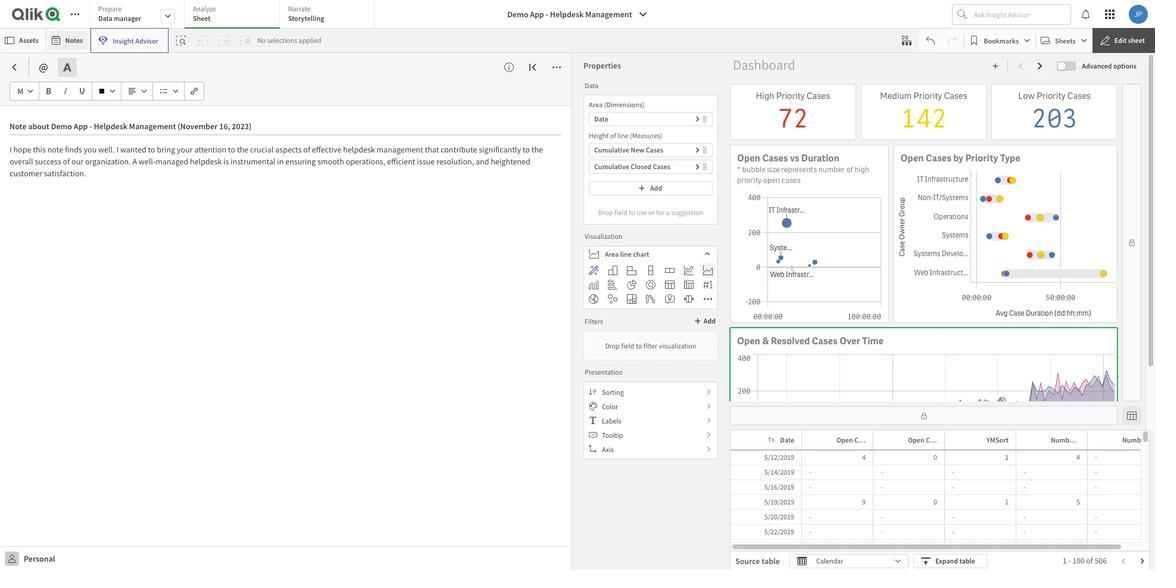 Task type: vqa. For each thing, say whether or not it's contained in the screenshot.
Next sheet: Product Details icon
no



Task type: describe. For each thing, give the bounding box(es) containing it.
box plot image
[[684, 294, 694, 304]]

area line chart
[[605, 249, 650, 258]]

2 vertical spatial 1
[[1063, 555, 1067, 566]]

@
[[39, 60, 48, 74]]

horizontal grouped bar chart image
[[627, 266, 637, 275]]

to left filter
[[636, 341, 642, 350]]

5/12/2019
[[765, 453, 795, 462]]

edit sheet button
[[1093, 28, 1156, 53]]

height
[[589, 131, 609, 140]]

cumulative closed cases button
[[589, 160, 713, 174]]

5/16/2019
[[765, 482, 795, 491]]

bookmarks button
[[967, 31, 1033, 50]]

field for use
[[615, 208, 628, 217]]

management
[[377, 144, 423, 155]]

go to the next page image
[[1139, 558, 1147, 565]]

0 horizontal spatial new
[[631, 145, 645, 154]]

heightened
[[491, 156, 531, 167]]

vs
[[790, 152, 800, 165]]

line chart image
[[684, 266, 694, 275]]

waterfall chart image
[[646, 294, 656, 304]]

open cases
[[837, 435, 872, 444]]

- inside button
[[546, 9, 549, 20]]

9
[[862, 497, 866, 506]]

options
[[1114, 61, 1137, 70]]

in
[[277, 156, 284, 167]]

open & resolved cases over time
[[737, 335, 884, 347]]

your
[[177, 144, 193, 155]]

narrate storytelling
[[288, 4, 324, 23]]

72
[[778, 102, 809, 135]]

area line chart button
[[584, 247, 718, 261]]

1 the from the left
[[237, 144, 249, 155]]

expand table button
[[914, 554, 988, 568]]

treemap image
[[627, 294, 637, 304]]

underline image
[[79, 88, 86, 95]]

details image
[[505, 63, 514, 72]]

pivot table image
[[684, 280, 694, 289]]

cases inside open cases vs duration * bubble size represents number of high priority open cases
[[762, 152, 788, 165]]

finds
[[65, 144, 82, 155]]

*
[[737, 165, 741, 175]]

open cases button
[[821, 433, 872, 447]]

area line chart image
[[703, 266, 713, 275]]

cumulative closed cases
[[594, 162, 671, 171]]

organization.
[[85, 156, 131, 167]]

notes button
[[49, 31, 88, 50]]

type
[[1001, 152, 1021, 165]]

scatter plot image
[[608, 294, 618, 304]]

notes
[[65, 36, 83, 45]]

5/14/2019
[[765, 468, 795, 477]]

cases inside high priority cases 72
[[807, 90, 830, 102]]

tooltip
[[602, 430, 623, 439]]

filter
[[644, 341, 658, 350]]

or
[[649, 208, 655, 217]]

open for open change requests
[[908, 435, 925, 444]]

medium priority cases 142
[[880, 90, 968, 135]]

insight advisor
[[113, 36, 158, 45]]

ensuring
[[285, 156, 316, 167]]

area for area (dimensions)
[[589, 100, 603, 109]]

open change requests button
[[893, 433, 979, 447]]

open for open & resolved cases over time
[[737, 335, 761, 347]]

significantly
[[479, 144, 521, 155]]

dashboard button
[[730, 55, 799, 74]]

1 horizontal spatial add
[[704, 316, 716, 325]]

axis
[[602, 445, 614, 454]]

storytelling
[[288, 14, 324, 23]]

m
[[17, 86, 23, 96]]

tooltip button
[[584, 428, 718, 442]]

toggle formatting image
[[62, 63, 72, 72]]

bubble
[[743, 165, 766, 175]]

height of line (measures)
[[589, 131, 663, 140]]

undo image
[[926, 36, 936, 45]]

sheet
[[193, 14, 211, 23]]

1 horizontal spatial data
[[585, 81, 599, 90]]

priority for 203
[[1037, 90, 1066, 102]]

bring
[[157, 144, 175, 155]]

presentation
[[585, 368, 623, 376]]

success
[[35, 156, 61, 167]]

area for area line chart
[[605, 249, 619, 258]]

crucial
[[250, 144, 274, 155]]

change
[[926, 435, 949, 444]]

2 the from the left
[[532, 144, 543, 155]]

(measures)
[[630, 131, 663, 140]]

open for open cases
[[837, 435, 853, 444]]

1 vertical spatial add button
[[692, 314, 718, 328]]

helpdesk
[[550, 9, 584, 20]]

operations,
[[346, 156, 385, 167]]

manager
[[114, 14, 141, 23]]

field for filter
[[621, 341, 635, 350]]

a
[[666, 208, 670, 217]]

color button
[[584, 399, 718, 413]]

that
[[425, 144, 439, 155]]

satisfaction.
[[44, 168, 86, 179]]

resolution,
[[437, 156, 474, 167]]

you
[[84, 144, 97, 155]]

click to unlock sheet layout image
[[921, 412, 928, 419]]

no selections applied
[[257, 36, 321, 45]]

demo app - helpdesk management button
[[500, 5, 655, 24]]

tab list inside application
[[89, 0, 379, 30]]

(dimensions)
[[604, 100, 645, 109]]

open for open cases by priority type
[[901, 152, 924, 165]]

source table
[[736, 556, 780, 566]]

for
[[656, 208, 665, 217]]

bookmarks
[[984, 36, 1019, 45]]

duration
[[802, 152, 840, 165]]

insert link image
[[191, 88, 198, 95]]

our
[[72, 156, 83, 167]]

drop field to use or for a suggestion
[[598, 208, 704, 217]]

assets
[[19, 36, 38, 45]]

cumulative new cases
[[594, 145, 664, 154]]

number for number of new cases
[[1051, 435, 1076, 444]]

aspects
[[275, 144, 302, 155]]

0 vertical spatial date button
[[589, 112, 713, 126]]

effective
[[312, 144, 342, 155]]

vertical grouped bar chart image
[[608, 266, 618, 275]]

new inside showing 101 rows and 6 columns. use arrow keys to navigate in table cells and tab to move to pagination controls. for the full range of keyboard navigation, see the documentation. 'element'
[[1085, 435, 1099, 444]]

of inside 'button'
[[1149, 435, 1155, 444]]

overall
[[10, 156, 33, 167]]

by
[[954, 152, 964, 165]]

cases inside medium priority cases 142
[[944, 90, 968, 102]]

number
[[819, 165, 845, 175]]

bold image
[[45, 88, 52, 95]]

drop for drop field to use or for a suggestion
[[598, 208, 613, 217]]

source
[[736, 556, 760, 566]]



Task type: locate. For each thing, give the bounding box(es) containing it.
visualization
[[585, 232, 623, 241]]

0 horizontal spatial table
[[762, 556, 780, 566]]

date up 5/12/2019
[[780, 435, 795, 444]]

horizontal stacked bar chart image
[[665, 266, 675, 275]]

table right 'expand' at bottom
[[960, 556, 976, 565]]

calendar button
[[790, 554, 909, 568]]

donut chart image
[[646, 280, 656, 289]]

cumulative for cumulative new cases
[[594, 145, 630, 154]]

helpdesk down 'attention'
[[190, 156, 222, 167]]

color
[[602, 402, 618, 411]]

customer
[[10, 168, 42, 179]]

1 horizontal spatial the
[[532, 144, 543, 155]]

0 vertical spatial 0
[[934, 453, 938, 462]]

open change requests
[[908, 435, 979, 444]]

add down cumulative closed cases button on the right of the page
[[650, 183, 662, 192]]

i left the hope
[[10, 144, 12, 155]]

number of new cases button
[[1036, 433, 1118, 447]]

2 4 from the left
[[1077, 453, 1080, 462]]

table right source
[[762, 556, 780, 566]]

data
[[98, 14, 112, 23], [585, 81, 599, 90]]

drop field to filter visualization
[[605, 341, 697, 350]]

1 vertical spatial field
[[621, 341, 635, 350]]

1 vertical spatial date
[[780, 435, 795, 444]]

i right well.
[[116, 144, 119, 155]]

priority right the medium in the right top of the page
[[914, 90, 943, 102]]

analyze sheet
[[193, 4, 216, 23]]

edit sheet
[[1115, 36, 1145, 45]]

1 vertical spatial 1
[[1005, 497, 1009, 506]]

managed
[[156, 156, 188, 167]]

line left the chart
[[620, 249, 632, 258]]

add button down cumulative closed cases button on the right of the page
[[589, 181, 713, 195]]

of inside button
[[1078, 435, 1084, 444]]

1 vertical spatial data
[[585, 81, 599, 90]]

applied
[[299, 36, 321, 45]]

assets button
[[2, 31, 43, 50]]

&
[[762, 335, 769, 347]]

time
[[863, 335, 884, 347]]

number of button
[[1107, 433, 1156, 447]]

go to the previous page image
[[1120, 558, 1128, 565]]

0 horizontal spatial 4
[[862, 453, 866, 462]]

line
[[618, 131, 629, 140], [620, 249, 632, 258]]

area inside button
[[605, 249, 619, 258]]

new left number of 'button'
[[1085, 435, 1099, 444]]

wanted
[[120, 144, 146, 155]]

1 vertical spatial drop
[[605, 341, 620, 350]]

italic image
[[62, 88, 69, 95]]

0 horizontal spatial i
[[10, 144, 12, 155]]

back image
[[10, 63, 19, 72]]

nl insights image
[[665, 294, 675, 304]]

requests
[[951, 435, 979, 444]]

create new sheet image
[[993, 63, 1000, 70]]

0 vertical spatial drop
[[598, 208, 613, 217]]

sheets button
[[1039, 31, 1090, 50]]

open
[[737, 152, 761, 165], [901, 152, 924, 165], [737, 335, 761, 347], [837, 435, 853, 444], [908, 435, 925, 444]]

autochart image
[[589, 266, 599, 275]]

well-
[[139, 156, 156, 167]]

2 number from the left
[[1123, 435, 1148, 444]]

well.
[[98, 144, 115, 155]]

helpdesk
[[343, 144, 375, 155], [190, 156, 222, 167]]

2 i from the left
[[116, 144, 119, 155]]

more image
[[703, 294, 713, 304]]

0 vertical spatial field
[[615, 208, 628, 217]]

map image
[[589, 294, 599, 304]]

1 vertical spatial line
[[620, 249, 632, 258]]

click to unlock sheet layout image
[[1129, 239, 1136, 246]]

1 number from the left
[[1051, 435, 1076, 444]]

open inside open cases vs duration * bubble size represents number of high priority open cases
[[737, 152, 761, 165]]

labels
[[602, 416, 622, 425]]

hide source table viewer image
[[1128, 411, 1137, 420]]

number
[[1051, 435, 1076, 444], [1123, 435, 1148, 444]]

1 horizontal spatial new
[[1085, 435, 1099, 444]]

date button up (measures)
[[589, 112, 713, 126]]

closed
[[631, 162, 652, 171]]

open inside button
[[908, 435, 925, 444]]

date button
[[589, 112, 713, 126], [765, 433, 799, 447]]

drop up presentation
[[605, 341, 620, 350]]

drop
[[598, 208, 613, 217], [605, 341, 620, 350]]

number inside button
[[1051, 435, 1076, 444]]

0 vertical spatial date
[[594, 114, 609, 123]]

1 horizontal spatial helpdesk
[[343, 144, 375, 155]]

collapse image
[[528, 63, 538, 72]]

1 vertical spatial cumulative
[[594, 162, 630, 171]]

1 horizontal spatial area
[[605, 249, 619, 258]]

selections tool image
[[903, 36, 912, 45]]

1 horizontal spatial 4
[[1077, 453, 1080, 462]]

4
[[862, 453, 866, 462], [1077, 453, 1080, 462]]

2 0 from the top
[[934, 497, 938, 506]]

table
[[762, 556, 780, 566], [960, 556, 976, 565]]

cumulative down cumulative new cases
[[594, 162, 630, 171]]

dashboard
[[733, 56, 796, 73]]

issue
[[417, 156, 435, 167]]

1 vertical spatial new
[[1085, 435, 1099, 444]]

to left use
[[629, 208, 635, 217]]

represents
[[782, 165, 817, 175]]

1 vertical spatial date button
[[765, 433, 799, 447]]

add button down 'more' image
[[692, 314, 718, 328]]

date button up 5/12/2019
[[765, 433, 799, 447]]

0 vertical spatial line
[[618, 131, 629, 140]]

0 vertical spatial add button
[[589, 181, 713, 195]]

helpdesk up operations,
[[343, 144, 375, 155]]

field left filter
[[621, 341, 635, 350]]

drop for drop field to filter visualization
[[605, 341, 620, 350]]

1 vertical spatial area
[[605, 249, 619, 258]]

0 vertical spatial new
[[631, 145, 645, 154]]

high
[[855, 165, 870, 175]]

application
[[0, 0, 1156, 570]]

Note title text field
[[10, 116, 562, 135]]

0 horizontal spatial number
[[1051, 435, 1076, 444]]

resolved
[[771, 335, 810, 347]]

open for open cases vs duration * bubble size represents number of high priority open cases
[[737, 152, 761, 165]]

toggle formatting element
[[58, 58, 81, 77]]

number inside 'button'
[[1123, 435, 1148, 444]]

data inside the prepare data manager
[[98, 14, 112, 23]]

advanced options
[[1082, 61, 1137, 70]]

over
[[840, 335, 861, 347]]

tab list
[[89, 0, 379, 30]]

0 vertical spatial helpdesk
[[343, 144, 375, 155]]

chart
[[633, 249, 650, 258]]

james peterson image
[[1129, 5, 1148, 24]]

data down properties
[[585, 81, 599, 90]]

showing 101 rows and 6 columns. use arrow keys to navigate in table cells and tab to move to pagination controls. for the full range of keyboard navigation, see the documentation. element
[[731, 431, 1156, 570]]

labels button
[[584, 413, 718, 428]]

4 down the open cases
[[862, 453, 866, 462]]

field left use
[[615, 208, 628, 217]]

note
[[47, 144, 63, 155]]

1 cumulative from the top
[[594, 145, 630, 154]]

priority
[[737, 175, 762, 185]]

application containing 72
[[0, 0, 1156, 570]]

medium
[[880, 90, 912, 102]]

priority inside medium priority cases 142
[[914, 90, 943, 102]]

insight
[[113, 36, 134, 45]]

Ask Insight Advisor text field
[[972, 5, 1071, 24]]

0 vertical spatial add
[[650, 183, 662, 192]]

table inside button
[[960, 556, 976, 565]]

0 horizontal spatial data
[[98, 14, 112, 23]]

attention
[[194, 144, 227, 155]]

1 for 4
[[1005, 453, 1009, 462]]

cases inside low priority cases 203
[[1068, 90, 1091, 102]]

Note Body text field
[[10, 135, 562, 464]]

0 vertical spatial area
[[589, 100, 603, 109]]

new
[[631, 145, 645, 154], [1085, 435, 1099, 444]]

date up "height"
[[594, 114, 609, 123]]

sheet
[[1129, 36, 1145, 45]]

5/22/2019
[[765, 527, 795, 536]]

1 vertical spatial add
[[704, 316, 716, 325]]

open cases by priority type
[[901, 152, 1021, 165]]

1 vertical spatial 0
[[934, 497, 938, 506]]

to up well-
[[148, 144, 155, 155]]

insight advisor button
[[91, 28, 169, 53]]

vertical combo chart image
[[589, 280, 599, 289]]

drop up visualization
[[598, 208, 613, 217]]

0 horizontal spatial the
[[237, 144, 249, 155]]

1 horizontal spatial date
[[780, 435, 795, 444]]

pie chart image
[[627, 280, 637, 289]]

axis button
[[584, 442, 718, 456]]

ymsort
[[987, 435, 1009, 444]]

tab list containing prepare
[[89, 0, 379, 30]]

1 horizontal spatial table
[[960, 556, 976, 565]]

high
[[756, 90, 775, 102]]

0 horizontal spatial area
[[589, 100, 603, 109]]

open cases vs duration * bubble size represents number of high priority open cases
[[737, 152, 870, 185]]

the
[[237, 144, 249, 155], [532, 144, 543, 155]]

priority inside low priority cases 203
[[1037, 90, 1066, 102]]

the right significantly
[[532, 144, 543, 155]]

instrumental
[[231, 156, 276, 167]]

table for expand table
[[960, 556, 976, 565]]

number for number of 
[[1123, 435, 1148, 444]]

line up cumulative new cases
[[618, 131, 629, 140]]

date inside showing 101 rows and 6 columns. use arrow keys to navigate in table cells and tab to move to pagination controls. for the full range of keyboard navigation, see the documentation. 'element'
[[780, 435, 795, 444]]

0 for 9
[[934, 497, 938, 506]]

1 for 5
[[1005, 497, 1009, 506]]

next sheet: performance image
[[1036, 61, 1046, 71]]

vertical stacked bar chart image
[[646, 266, 656, 275]]

number of new cases
[[1051, 435, 1118, 444]]

open inside button
[[837, 435, 853, 444]]

no
[[257, 36, 266, 45]]

priority for 72
[[776, 90, 805, 102]]

1 i from the left
[[10, 144, 12, 155]]

of inside open cases vs duration * bubble size represents number of high priority open cases
[[847, 165, 853, 175]]

properties
[[584, 60, 621, 71]]

sheets
[[1056, 36, 1076, 45]]

priority right low
[[1037, 90, 1066, 102]]

cumulative
[[594, 145, 630, 154], [594, 162, 630, 171]]

i
[[10, 144, 12, 155], [116, 144, 119, 155]]

area up vertical grouped bar chart icon
[[605, 249, 619, 258]]

0 horizontal spatial date
[[594, 114, 609, 123]]

cumulative new cases button
[[589, 143, 713, 157]]

0 vertical spatial cumulative
[[594, 145, 630, 154]]

sorting button
[[584, 385, 718, 399]]

table image
[[665, 280, 675, 289]]

field
[[615, 208, 628, 217], [621, 341, 635, 350]]

advanced
[[1082, 61, 1112, 70]]

data down prepare
[[98, 14, 112, 23]]

cumulative down "height"
[[594, 145, 630, 154]]

new down (measures)
[[631, 145, 645, 154]]

area left (dimensions)
[[589, 100, 603, 109]]

0 horizontal spatial date button
[[589, 112, 713, 126]]

2 cumulative from the top
[[594, 162, 630, 171]]

1 horizontal spatial i
[[116, 144, 119, 155]]

1 0 from the top
[[934, 453, 938, 462]]

priority right the high
[[776, 90, 805, 102]]

calendar
[[817, 556, 844, 565]]

priority for 142
[[914, 90, 943, 102]]

1 vertical spatial helpdesk
[[190, 156, 222, 167]]

cumulative for cumulative closed cases
[[594, 162, 630, 171]]

1 4 from the left
[[862, 453, 866, 462]]

203
[[1032, 102, 1078, 135]]

line inside button
[[620, 249, 632, 258]]

4 down number of new cases button
[[1077, 453, 1080, 462]]

high priority cases 72
[[756, 90, 830, 135]]

visualization
[[659, 341, 697, 350]]

priority right by
[[966, 152, 999, 165]]

horizontal combo chart image
[[608, 280, 618, 289]]

0 horizontal spatial helpdesk
[[190, 156, 222, 167]]

efficient
[[387, 156, 416, 167]]

smart search image
[[176, 36, 186, 45]]

priority inside high priority cases 72
[[776, 90, 805, 102]]

the up 'instrumental'
[[237, 144, 249, 155]]

size
[[767, 165, 780, 175]]

app
[[530, 9, 544, 20]]

0 horizontal spatial add
[[650, 183, 662, 192]]

table for source table
[[762, 556, 780, 566]]

kpi image
[[703, 280, 713, 289]]

prepare data manager
[[98, 4, 141, 23]]

add down 'more' image
[[704, 316, 716, 325]]

0 vertical spatial 1
[[1005, 453, 1009, 462]]

to up is
[[228, 144, 235, 155]]

1 horizontal spatial number
[[1123, 435, 1148, 444]]

0 for 4
[[934, 453, 938, 462]]

to up heightened
[[523, 144, 530, 155]]

prepare
[[98, 4, 122, 13]]

to
[[148, 144, 155, 155], [228, 144, 235, 155], [523, 144, 530, 155], [629, 208, 635, 217], [636, 341, 642, 350]]

1 horizontal spatial date button
[[765, 433, 799, 447]]

0 vertical spatial data
[[98, 14, 112, 23]]



